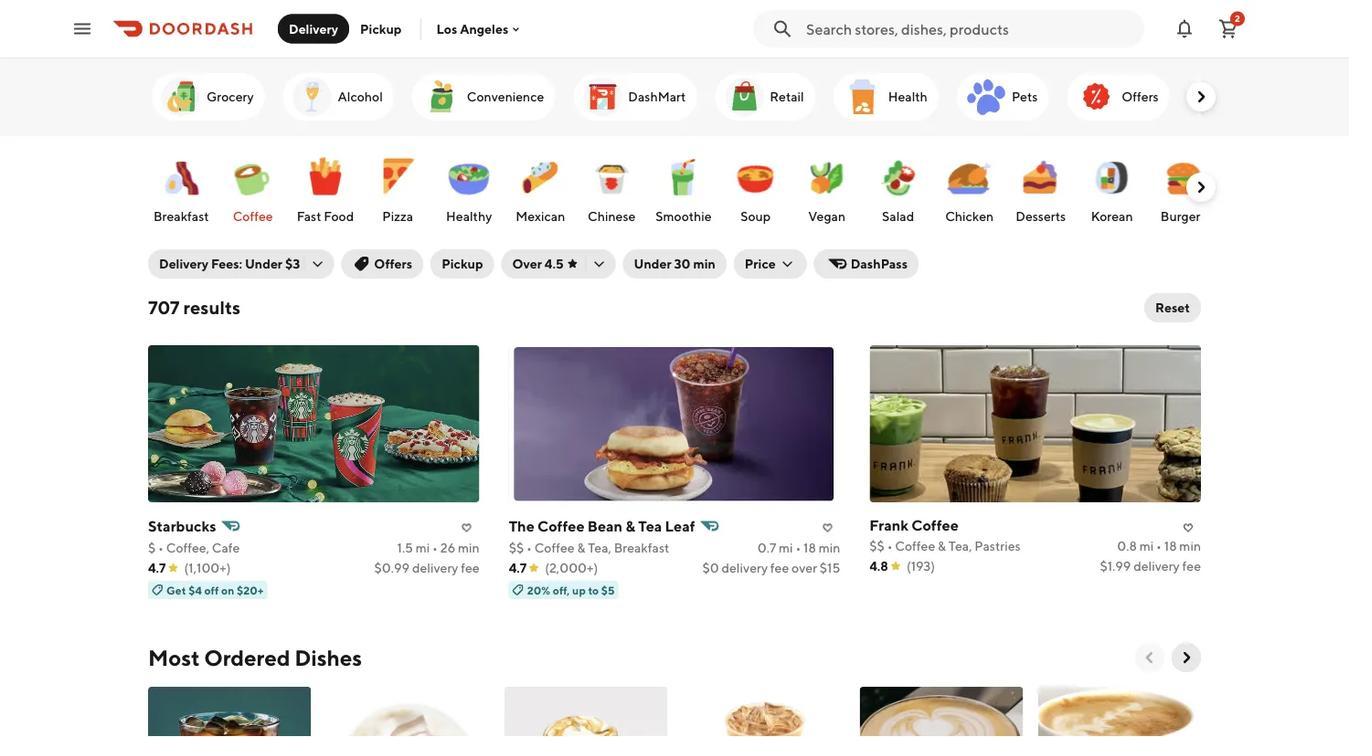 Task type: describe. For each thing, give the bounding box(es) containing it.
under 30 min
[[634, 256, 716, 271]]

healthy
[[446, 209, 492, 224]]

frank coffee
[[870, 517, 959, 534]]

1 under from the left
[[245, 256, 282, 271]]

bean
[[588, 518, 623, 535]]

most ordered dishes
[[148, 645, 362, 671]]

min for $0.99 delivery fee
[[458, 541, 480, 556]]

1 horizontal spatial offers
[[1122, 89, 1159, 104]]

4.8
[[870, 559, 888, 574]]

results
[[183, 297, 240, 319]]

26
[[440, 541, 455, 556]]

alcohol
[[338, 89, 383, 104]]

1 horizontal spatial pickup button
[[431, 250, 494, 279]]

$$ • coffee & tea, pastries
[[870, 539, 1021, 554]]

delivery for delivery fees: under $3
[[159, 256, 208, 271]]

4.7 for the coffee bean & tea leaf
[[509, 561, 527, 576]]

1.5 mi • 26 min
[[397, 541, 480, 556]]

30
[[674, 256, 691, 271]]

4.7 for starbucks
[[148, 561, 166, 576]]

over 4.5 button
[[501, 250, 616, 279]]

chinese
[[588, 209, 636, 224]]

coffee up $$ • coffee & tea, pastries
[[912, 517, 959, 534]]

2 button
[[1210, 11, 1247, 47]]

$1.99 delivery fee
[[1100, 559, 1201, 574]]

fee for the coffee bean & tea leaf
[[770, 561, 789, 576]]

off
[[204, 584, 219, 597]]

fees:
[[211, 256, 242, 271]]

soup
[[740, 209, 771, 224]]

2 next button of carousel image from the top
[[1192, 178, 1210, 197]]

reset button
[[1144, 293, 1201, 323]]

$4
[[188, 584, 202, 597]]

burgers
[[1161, 209, 1206, 224]]

over
[[792, 561, 817, 576]]

chicken
[[945, 209, 994, 224]]

offers image
[[1074, 75, 1118, 119]]

& for pastries
[[938, 539, 946, 554]]

offers link
[[1067, 73, 1170, 121]]

coffee up (2,000+)
[[534, 541, 575, 556]]

fast food
[[297, 209, 354, 224]]

health link
[[833, 73, 939, 121]]

pizza
[[382, 209, 413, 224]]

grocery link
[[152, 73, 265, 121]]

dashmart
[[628, 89, 686, 104]]

delivery fees: under $3
[[159, 256, 300, 271]]

1.5
[[397, 541, 413, 556]]

los angeles button
[[436, 21, 523, 36]]

under inside button
[[634, 256, 671, 271]]

cafe
[[212, 541, 240, 556]]

dashmart link
[[573, 73, 697, 121]]

los
[[436, 21, 457, 36]]

dashmart image
[[581, 75, 625, 119]]

price button
[[734, 250, 807, 279]]

20% off, up to $5
[[527, 584, 615, 597]]

2 horizontal spatial delivery
[[1134, 559, 1180, 574]]

to
[[588, 584, 599, 597]]

ordered
[[204, 645, 290, 671]]

health image
[[841, 75, 885, 119]]

dishes
[[295, 645, 362, 671]]

• down frank
[[887, 539, 893, 554]]

$0.99
[[374, 561, 410, 576]]

$$ for $$ • coffee & tea, breakfast
[[509, 541, 524, 556]]

retail
[[770, 89, 804, 104]]

fee for starbucks
[[461, 561, 480, 576]]

convenience link
[[412, 73, 555, 121]]

0.7 mi • 18 min
[[757, 541, 840, 556]]

20%
[[527, 584, 550, 597]]

convenience
[[467, 89, 544, 104]]

$
[[148, 541, 156, 556]]

open menu image
[[71, 18, 93, 40]]

tea, for breakfast
[[588, 541, 611, 556]]

off,
[[553, 584, 570, 597]]

min for $1.99 delivery fee
[[1179, 539, 1201, 554]]

& for breakfast
[[577, 541, 585, 556]]

delivery button
[[278, 14, 349, 43]]

$​0 delivery fee over $15
[[702, 561, 840, 576]]

price
[[745, 256, 776, 271]]

• up over
[[796, 541, 801, 556]]

angeles
[[460, 21, 508, 36]]

1 items, open order cart image
[[1217, 18, 1239, 40]]

0.8 mi • 18 min
[[1117, 539, 1201, 554]]

over 4.5
[[512, 256, 564, 271]]

flowers image
[[1195, 75, 1239, 119]]

retail link
[[715, 73, 815, 121]]

• left 26
[[432, 541, 438, 556]]

on
[[221, 584, 234, 597]]

(1,100+)
[[184, 561, 231, 576]]



Task type: locate. For each thing, give the bounding box(es) containing it.
offers
[[1122, 89, 1159, 104], [374, 256, 412, 271]]

1 vertical spatial next button of carousel image
[[1192, 178, 1210, 197]]

alcohol link
[[283, 73, 394, 121]]

pets image
[[964, 75, 1008, 119]]

0 horizontal spatial &
[[577, 541, 585, 556]]

mexican
[[516, 209, 565, 224]]

2 horizontal spatial mi
[[1139, 539, 1154, 554]]

$1.99
[[1100, 559, 1131, 574]]

pickup left 'los'
[[360, 21, 402, 36]]

min right the 30
[[693, 256, 716, 271]]

& up (2,000+)
[[577, 541, 585, 556]]

fee down 1.5 mi • 26 min
[[461, 561, 480, 576]]

0 horizontal spatial pickup
[[360, 21, 402, 36]]

min right 26
[[458, 541, 480, 556]]

starbucks
[[148, 518, 216, 535]]

0 horizontal spatial delivery
[[159, 256, 208, 271]]

$$ for $$ • coffee & tea, pastries
[[870, 539, 885, 554]]

dashpass button
[[814, 250, 919, 279]]

desserts
[[1016, 209, 1066, 224]]

delivery
[[1134, 559, 1180, 574], [412, 561, 458, 576], [722, 561, 768, 576]]

1 horizontal spatial breakfast
[[614, 541, 669, 556]]

over
[[512, 256, 542, 271]]

tea, left pastries
[[949, 539, 972, 554]]

0 horizontal spatial pickup button
[[349, 14, 413, 43]]

most
[[148, 645, 200, 671]]

offers button
[[341, 250, 423, 279]]

breakfast
[[154, 209, 209, 224], [614, 541, 669, 556]]

18 for 0.7 mi • 18 min
[[803, 541, 816, 556]]

0 horizontal spatial offers
[[374, 256, 412, 271]]

1 next button of carousel image from the top
[[1192, 88, 1210, 106]]

1 vertical spatial pickup button
[[431, 250, 494, 279]]

grocery
[[207, 89, 254, 104]]

min inside under 30 min button
[[693, 256, 716, 271]]

vegan
[[808, 209, 845, 224]]

18 for 0.8 mi • 18 min
[[1164, 539, 1177, 554]]

coffee up $$ • coffee & tea, breakfast
[[538, 518, 585, 535]]

& left tea
[[626, 518, 635, 535]]

food
[[324, 209, 354, 224]]

1 horizontal spatial delivery
[[289, 21, 338, 36]]

0 horizontal spatial tea,
[[588, 541, 611, 556]]

retail image
[[722, 75, 766, 119]]

korean
[[1091, 209, 1133, 224]]

1 horizontal spatial &
[[626, 518, 635, 535]]

mi
[[1139, 539, 1154, 554], [416, 541, 430, 556], [779, 541, 793, 556]]

min up $15
[[819, 541, 840, 556]]

0 horizontal spatial breakfast
[[154, 209, 209, 224]]

get
[[166, 584, 186, 597]]

under
[[245, 256, 282, 271], [634, 256, 671, 271]]

delivery down 1.5 mi • 26 min
[[412, 561, 458, 576]]

(193)
[[907, 559, 935, 574]]

mi right 1.5
[[416, 541, 430, 556]]

mi right 0.8 on the right of the page
[[1139, 539, 1154, 554]]

get $4 off on $20+
[[166, 584, 264, 597]]

leaf
[[665, 518, 695, 535]]

0 horizontal spatial under
[[245, 256, 282, 271]]

$$
[[870, 539, 885, 554], [509, 541, 524, 556]]

0 vertical spatial next button of carousel image
[[1192, 88, 1210, 106]]

0 horizontal spatial $$
[[509, 541, 524, 556]]

$20+
[[237, 584, 264, 597]]

1 horizontal spatial mi
[[779, 541, 793, 556]]

pickup button
[[349, 14, 413, 43], [431, 250, 494, 279]]

2 4.7 from the left
[[509, 561, 527, 576]]

& down frank coffee
[[938, 539, 946, 554]]

next button of carousel image down notification bell icon
[[1192, 88, 1210, 106]]

1 4.7 from the left
[[148, 561, 166, 576]]

2
[[1235, 13, 1240, 24]]

0 vertical spatial offers
[[1122, 89, 1159, 104]]

1 vertical spatial delivery
[[159, 256, 208, 271]]

delivery left fees:
[[159, 256, 208, 271]]

1 horizontal spatial pickup
[[442, 256, 483, 271]]

707 results
[[148, 297, 240, 319]]

pickup button left 'los'
[[349, 14, 413, 43]]

fee
[[1182, 559, 1201, 574], [461, 561, 480, 576], [770, 561, 789, 576]]

$$ up 4.8
[[870, 539, 885, 554]]

next button of carousel image
[[1177, 649, 1196, 667]]

2 horizontal spatial &
[[938, 539, 946, 554]]

0 horizontal spatial delivery
[[412, 561, 458, 576]]

$$ • coffee & tea, breakfast
[[509, 541, 669, 556]]

0.7
[[757, 541, 776, 556]]

mi for the coffee bean & tea leaf
[[779, 541, 793, 556]]

dashpass
[[851, 256, 908, 271]]

reset
[[1155, 300, 1190, 315]]

0.8
[[1117, 539, 1137, 554]]

grocery image
[[159, 75, 203, 119]]

0 vertical spatial breakfast
[[154, 209, 209, 224]]

notification bell image
[[1174, 18, 1196, 40]]

under 30 min button
[[623, 250, 726, 279]]

the
[[509, 518, 535, 535]]

4.7 down the
[[509, 561, 527, 576]]

pastries
[[975, 539, 1021, 554]]

1 horizontal spatial delivery
[[722, 561, 768, 576]]

offers down pizza
[[374, 256, 412, 271]]

mi for starbucks
[[416, 541, 430, 556]]

under left $3
[[245, 256, 282, 271]]

fast
[[297, 209, 321, 224]]

alcohol image
[[290, 75, 334, 119]]

smoothie
[[656, 209, 712, 224]]

1 horizontal spatial under
[[634, 256, 671, 271]]

pets link
[[957, 73, 1049, 121]]

coffee down frank coffee
[[895, 539, 935, 554]]

health
[[888, 89, 928, 104]]

• down the
[[526, 541, 532, 556]]

& for leaf
[[626, 518, 635, 535]]

salad
[[882, 209, 914, 224]]

4.5
[[545, 256, 564, 271]]

1 vertical spatial breakfast
[[614, 541, 669, 556]]

4.7
[[148, 561, 166, 576], [509, 561, 527, 576]]

delivery for delivery
[[289, 21, 338, 36]]

tea, down the coffee bean & tea leaf
[[588, 541, 611, 556]]

0 vertical spatial pickup button
[[349, 14, 413, 43]]

frank
[[870, 517, 909, 534]]

0 horizontal spatial 4.7
[[148, 561, 166, 576]]

the coffee bean & tea leaf
[[509, 518, 695, 535]]

delivery for starbucks
[[412, 561, 458, 576]]

coffee up the delivery fees: under $3
[[233, 209, 273, 224]]

up
[[572, 584, 586, 597]]

delivery up "alcohol" image at the left top
[[289, 21, 338, 36]]

delivery for the coffee bean & tea leaf
[[722, 561, 768, 576]]

1 vertical spatial offers
[[374, 256, 412, 271]]

mi right 0.7
[[779, 541, 793, 556]]

delivery down '0.8 mi • 18 min'
[[1134, 559, 1180, 574]]

18 up over
[[803, 541, 816, 556]]

•
[[887, 539, 893, 554], [1156, 539, 1162, 554], [158, 541, 164, 556], [432, 541, 438, 556], [526, 541, 532, 556], [796, 541, 801, 556]]

pickup
[[360, 21, 402, 36], [442, 256, 483, 271]]

1 horizontal spatial $$
[[870, 539, 885, 554]]

coffee,
[[166, 541, 209, 556]]

1 vertical spatial pickup
[[442, 256, 483, 271]]

0 vertical spatial pickup
[[360, 21, 402, 36]]

delivery inside button
[[289, 21, 338, 36]]

$5
[[601, 584, 615, 597]]

pets
[[1012, 89, 1038, 104]]

1 horizontal spatial tea,
[[949, 539, 972, 554]]

18
[[1164, 539, 1177, 554], [803, 541, 816, 556]]

$$ down the
[[509, 541, 524, 556]]

pickup down healthy
[[442, 256, 483, 271]]

(2,000+)
[[545, 561, 598, 576]]

next button of carousel image
[[1192, 88, 1210, 106], [1192, 178, 1210, 197]]

$3
[[285, 256, 300, 271]]

tea,
[[949, 539, 972, 554], [588, 541, 611, 556]]

offers right the offers image
[[1122, 89, 1159, 104]]

under left the 30
[[634, 256, 671, 271]]

min
[[693, 256, 716, 271], [1179, 539, 1201, 554], [458, 541, 480, 556], [819, 541, 840, 556]]

delivery
[[289, 21, 338, 36], [159, 256, 208, 271]]

tea
[[638, 518, 662, 535]]

$ • coffee, cafe
[[148, 541, 240, 556]]

$​0
[[702, 561, 719, 576]]

2 horizontal spatial fee
[[1182, 559, 1201, 574]]

fee down 0.7
[[770, 561, 789, 576]]

breakfast down tea
[[614, 541, 669, 556]]

0 vertical spatial delivery
[[289, 21, 338, 36]]

los angeles
[[436, 21, 508, 36]]

min for $​0 delivery fee over $15
[[819, 541, 840, 556]]

fee down '0.8 mi • 18 min'
[[1182, 559, 1201, 574]]

next button of carousel image up burgers
[[1192, 178, 1210, 197]]

offers inside button
[[374, 256, 412, 271]]

previous button of carousel image
[[1141, 649, 1159, 667]]

breakfast up the delivery fees: under $3
[[154, 209, 209, 224]]

pickup button down healthy
[[431, 250, 494, 279]]

1 horizontal spatial 4.7
[[509, 561, 527, 576]]

0 horizontal spatial mi
[[416, 541, 430, 556]]

707
[[148, 297, 180, 319]]

0 horizontal spatial fee
[[461, 561, 480, 576]]

convenience image
[[419, 75, 463, 119]]

• right the $
[[158, 541, 164, 556]]

• up $1.99 delivery fee
[[1156, 539, 1162, 554]]

18 up $1.99 delivery fee
[[1164, 539, 1177, 554]]

1 horizontal spatial 18
[[1164, 539, 1177, 554]]

1 horizontal spatial fee
[[770, 561, 789, 576]]

$15
[[820, 561, 840, 576]]

Store search: begin typing to search for stores available on DoorDash text field
[[806, 19, 1133, 39]]

0 horizontal spatial 18
[[803, 541, 816, 556]]

delivery down 0.7
[[722, 561, 768, 576]]

2 under from the left
[[634, 256, 671, 271]]

4.7 down the $
[[148, 561, 166, 576]]

tea, for pastries
[[949, 539, 972, 554]]

min up $1.99 delivery fee
[[1179, 539, 1201, 554]]

$0.99 delivery fee
[[374, 561, 480, 576]]



Task type: vqa. For each thing, say whether or not it's contained in the screenshot.
Sams
no



